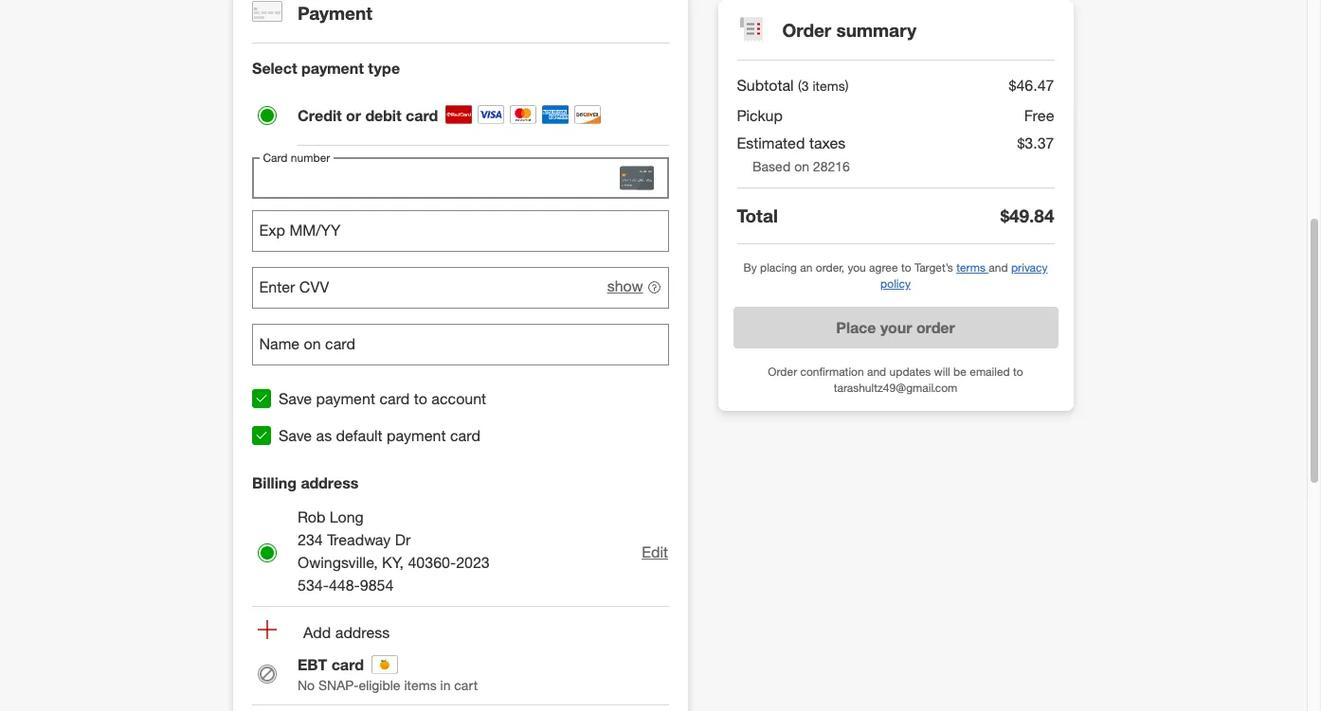 Task type: describe. For each thing, give the bounding box(es) containing it.
snap-
[[318, 677, 359, 693]]

privacy
[[1012, 260, 1048, 275]]

edit
[[642, 543, 668, 562]]

estimated
[[737, 133, 806, 152]]

long
[[330, 508, 364, 527]]

privacy policy link
[[881, 260, 1048, 291]]

credit or debit card
[[298, 106, 438, 125]]

1 horizontal spatial and
[[989, 260, 1009, 275]]

card down account
[[450, 426, 480, 445]]

save payment card to account
[[279, 390, 486, 408]]

$3.37
[[1018, 133, 1055, 152]]

edit button
[[641, 541, 669, 565]]

billing address
[[252, 474, 359, 493]]

address for billing address
[[301, 474, 359, 493]]

2023
[[456, 553, 490, 572]]

card up snap-
[[331, 655, 364, 674]]

subtotal (3 items)
[[737, 75, 849, 94]]

1 , from the left
[[374, 553, 378, 572]]

payment for save
[[316, 390, 375, 408]]

ebt
[[298, 655, 327, 674]]

based
[[753, 158, 791, 174]]

to inside order confirmation and updates will be emailed to tarashultz49@gmail.com
[[1014, 365, 1024, 379]]

select
[[252, 59, 297, 78]]

Add EBT card radio
[[258, 665, 277, 684]]

and inside order confirmation and updates will be emailed to tarashultz49@gmail.com
[[868, 365, 887, 379]]

privacy policy
[[881, 260, 1048, 291]]

tarashultz49@gmail.com
[[834, 381, 958, 395]]

terms link
[[957, 260, 989, 275]]

agree
[[870, 260, 899, 275]]

ebt card
[[298, 655, 364, 674]]

add address button
[[252, 619, 390, 644]]

on
[[794, 158, 809, 174]]

show button
[[607, 275, 643, 297]]

order,
[[816, 260, 845, 275]]

order for order confirmation and updates will be emailed to tarashultz49@gmail.com
[[769, 365, 798, 379]]

save as default payment card
[[279, 426, 480, 445]]

updates
[[890, 365, 931, 379]]

card up the save as default payment card
[[380, 390, 410, 408]]

448-
[[329, 576, 360, 595]]

account
[[432, 390, 486, 408]]

cart
[[454, 677, 478, 693]]

taxes
[[810, 133, 846, 152]]

based on 28216
[[753, 158, 850, 174]]

billing
[[252, 474, 297, 493]]

no snap-eligible items in cart
[[298, 677, 478, 693]]

subtotal
[[737, 75, 794, 94]]

total
[[737, 205, 778, 226]]

Save as default payment card checkbox
[[252, 427, 271, 446]]

dr
[[395, 530, 411, 549]]

save for save as default payment card
[[279, 426, 312, 445]]

estimated taxes
[[737, 133, 846, 152]]

order
[[917, 318, 956, 337]]

by
[[744, 260, 758, 275]]

summary
[[837, 19, 917, 40]]

confirmation
[[801, 365, 864, 379]]



Task type: locate. For each thing, give the bounding box(es) containing it.
select payment type
[[252, 59, 400, 78]]

debit
[[365, 106, 401, 125]]

treadway
[[327, 530, 391, 549]]

to
[[902, 260, 912, 275], [1014, 365, 1024, 379], [414, 390, 427, 408]]

0 horizontal spatial to
[[414, 390, 427, 408]]

9854
[[360, 576, 394, 595]]

2 save from the top
[[279, 426, 312, 445]]

0 vertical spatial payment
[[301, 59, 364, 78]]

address up long
[[301, 474, 359, 493]]

None text field
[[252, 267, 669, 309], [252, 324, 669, 366], [252, 267, 669, 309], [252, 324, 669, 366]]

in
[[440, 677, 451, 693]]

save
[[279, 390, 312, 408], [279, 426, 312, 445]]

items
[[404, 677, 437, 693]]

234
[[298, 530, 323, 549]]

address inside button
[[335, 623, 390, 642]]

save for save payment card to account
[[279, 390, 312, 408]]

emailed
[[970, 365, 1011, 379]]

1 vertical spatial address
[[335, 623, 390, 642]]

address
[[301, 474, 359, 493], [335, 623, 390, 642]]

40360-
[[408, 553, 456, 572]]

order left confirmation
[[769, 365, 798, 379]]

order
[[783, 19, 832, 40], [769, 365, 798, 379]]

2 vertical spatial to
[[414, 390, 427, 408]]

1 horizontal spatial ,
[[400, 553, 404, 572]]

0 vertical spatial address
[[301, 474, 359, 493]]

address for add address
[[335, 623, 390, 642]]

0 vertical spatial to
[[902, 260, 912, 275]]

card right debit
[[406, 106, 438, 125]]

$46.47
[[1009, 75, 1055, 94]]

1 vertical spatial payment
[[316, 390, 375, 408]]

1 vertical spatial save
[[279, 426, 312, 445]]

1 horizontal spatial to
[[902, 260, 912, 275]]

your
[[881, 318, 913, 337]]

order for order summary
[[783, 19, 832, 40]]

or
[[346, 106, 361, 125]]

to up policy
[[902, 260, 912, 275]]

Credit or debit card radio
[[258, 106, 277, 125]]

payment
[[298, 2, 372, 23]]

$49.84
[[1001, 204, 1055, 226]]

order up the (3 on the top
[[783, 19, 832, 40]]

rob
[[298, 508, 325, 527]]

free
[[1025, 106, 1055, 125]]

28216
[[813, 158, 850, 174]]

None radio
[[258, 544, 277, 563]]

, left ky
[[374, 553, 378, 572]]

by placing an order, you agree to target's terms and
[[744, 260, 1012, 275]]

, down dr
[[400, 553, 404, 572]]

1 save from the top
[[279, 390, 312, 408]]

payment up default
[[316, 390, 375, 408]]

default
[[336, 426, 383, 445]]

placing
[[761, 260, 798, 275]]

be
[[954, 365, 967, 379]]

1 vertical spatial order
[[769, 365, 798, 379]]

1 vertical spatial and
[[868, 365, 887, 379]]

Save payment card to account checkbox
[[252, 390, 271, 409]]

pickup
[[737, 106, 783, 125]]

add address
[[303, 623, 390, 642]]

place your order button
[[734, 307, 1059, 349]]

save left as
[[279, 426, 312, 445]]

owingsville
[[298, 553, 374, 572]]

534-
[[298, 576, 329, 595]]

terms
[[957, 260, 986, 275]]

,
[[374, 553, 378, 572], [400, 553, 404, 572]]

2 , from the left
[[400, 553, 404, 572]]

0 vertical spatial order
[[783, 19, 832, 40]]

(3
[[799, 77, 810, 93]]

policy
[[881, 277, 911, 291]]

0 horizontal spatial ,
[[374, 553, 378, 572]]

2 horizontal spatial to
[[1014, 365, 1024, 379]]

and right terms
[[989, 260, 1009, 275]]

items)
[[813, 77, 849, 93]]

will
[[935, 365, 951, 379]]

and up tarashultz49@gmail.com
[[868, 365, 887, 379]]

card
[[406, 106, 438, 125], [380, 390, 410, 408], [450, 426, 480, 445], [331, 655, 364, 674]]

place your order
[[837, 318, 956, 337]]

payment up credit
[[301, 59, 364, 78]]

add
[[303, 623, 331, 642]]

you
[[848, 260, 867, 275]]

1 vertical spatial to
[[1014, 365, 1024, 379]]

an
[[801, 260, 813, 275]]

place
[[837, 318, 877, 337]]

payment
[[301, 59, 364, 78], [316, 390, 375, 408], [387, 426, 446, 445]]

to right emailed
[[1014, 365, 1024, 379]]

address up ebt card
[[335, 623, 390, 642]]

order inside order confirmation and updates will be emailed to tarashultz49@gmail.com
[[769, 365, 798, 379]]

save right save payment card to account 'checkbox' at the bottom of the page
[[279, 390, 312, 408]]

show
[[607, 276, 643, 295]]

as
[[316, 426, 332, 445]]

target's
[[915, 260, 954, 275]]

0 horizontal spatial and
[[868, 365, 887, 379]]

payment down save payment card to account
[[387, 426, 446, 445]]

ky
[[382, 553, 400, 572]]

rob long 234 treadway dr owingsville , ky , 40360-2023 534-448-9854
[[298, 508, 490, 595]]

type
[[368, 59, 400, 78]]

payment for select
[[301, 59, 364, 78]]

0 vertical spatial and
[[989, 260, 1009, 275]]

0 vertical spatial save
[[279, 390, 312, 408]]

credit
[[298, 106, 342, 125]]

to left account
[[414, 390, 427, 408]]

order summary
[[783, 19, 917, 40]]

None telephone field
[[252, 157, 669, 199], [252, 210, 669, 252], [252, 157, 669, 199], [252, 210, 669, 252]]

order confirmation and updates will be emailed to tarashultz49@gmail.com
[[769, 365, 1024, 395]]

2 vertical spatial payment
[[387, 426, 446, 445]]

no
[[298, 677, 315, 693]]

and
[[989, 260, 1009, 275], [868, 365, 887, 379]]

eligible
[[359, 677, 400, 693]]



Task type: vqa. For each thing, say whether or not it's contained in the screenshot.
Rouge
no



